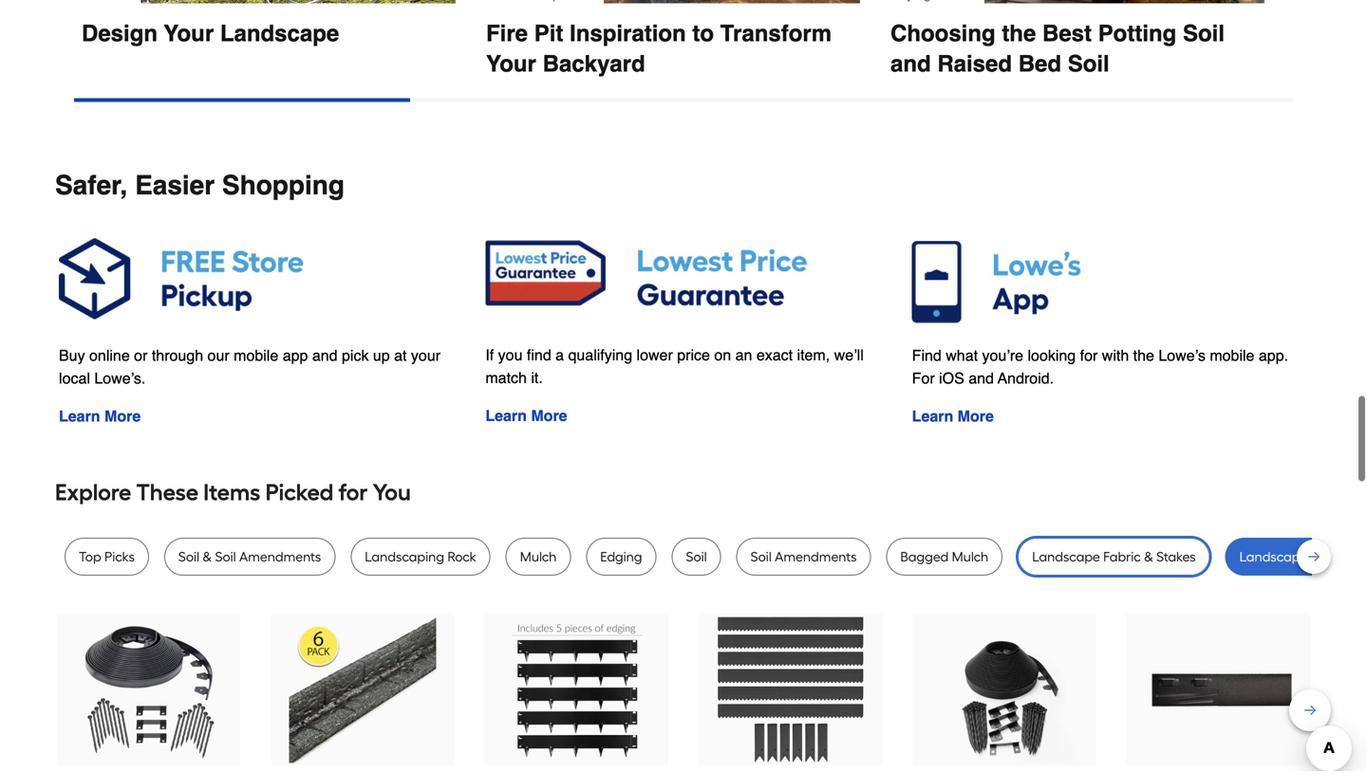 Task type: vqa. For each thing, say whether or not it's contained in the screenshot.
your
yes



Task type: locate. For each thing, give the bounding box(es) containing it.
1 learn more from the left
[[485, 407, 567, 425]]

2 horizontal spatial learn
[[912, 408, 953, 425]]

shopping
[[222, 170, 345, 201]]

0 horizontal spatial and
[[312, 347, 338, 365]]

1 vertical spatial your
[[486, 51, 536, 77]]

& right fabric
[[1144, 549, 1153, 566]]

3 learn from the left
[[912, 408, 953, 425]]

and
[[891, 51, 931, 77], [312, 347, 338, 365], [969, 370, 994, 388]]

1 horizontal spatial landscape
[[1032, 549, 1100, 566]]

scrollbar
[[74, 98, 410, 102]]

learn more down lowe's. on the left of page
[[59, 408, 141, 425]]

free store pickup. image
[[59, 231, 455, 326]]

3 learn more from the left
[[912, 408, 994, 425]]

find
[[527, 347, 551, 364]]

2 horizontal spatial more
[[958, 408, 994, 425]]

what
[[946, 347, 978, 365]]

learn for if you find a qualifying lower price on an exact item, we'll match it.
[[485, 407, 527, 425]]

picked
[[265, 479, 334, 507]]

the right with
[[1133, 347, 1154, 365]]

lowe's
[[1159, 347, 1206, 365]]

for
[[912, 370, 935, 388]]

fire pit inspiration to transform your backyard
[[486, 20, 838, 77]]

1 horizontal spatial amendments
[[775, 549, 857, 566]]

1 vertical spatial for
[[339, 479, 368, 507]]

bagged
[[900, 549, 949, 566]]

landscape
[[220, 20, 339, 46], [1032, 549, 1100, 566], [1240, 549, 1308, 566]]

learn more link down it.
[[485, 407, 567, 425]]

and inside find what you're looking for with the lowe's mobile app. for ios and android.
[[969, 370, 994, 388]]

up
[[373, 347, 390, 365]]

fire pit inspiration to transform your backyard link
[[479, 0, 860, 79]]

1 horizontal spatial mulch
[[952, 549, 989, 566]]

if you find a qualifying lower price on an exact item, we'll match it.
[[485, 347, 864, 387]]

1 horizontal spatial edging
[[1311, 549, 1353, 566]]

find
[[912, 347, 942, 365]]

3 more from the left
[[958, 408, 994, 425]]

learn down local
[[59, 408, 100, 425]]

top
[[79, 549, 101, 566]]

you're
[[982, 347, 1024, 365]]

mobile right the our at the top of page
[[234, 347, 278, 365]]

0 vertical spatial and
[[891, 51, 931, 77]]

2 mobile from the left
[[1210, 347, 1255, 365]]

2 mulch from the left
[[952, 549, 989, 566]]

picks
[[104, 549, 135, 566]]

1 horizontal spatial your
[[486, 51, 536, 77]]

1 learn more link from the left
[[485, 407, 567, 425]]

more down it.
[[531, 407, 567, 425]]

these
[[136, 479, 198, 507]]

2 learn more link from the left
[[59, 408, 141, 425]]

2 horizontal spatial learn more link
[[912, 408, 994, 425]]

1 horizontal spatial learn more
[[485, 407, 567, 425]]

0 horizontal spatial mulch
[[520, 549, 557, 566]]

lowe's app. image
[[912, 231, 1308, 326]]

mobile inside "buy online or through our mobile app and pick up at your local lowe's."
[[234, 347, 278, 365]]

2 horizontal spatial and
[[969, 370, 994, 388]]

mulch
[[520, 549, 557, 566], [952, 549, 989, 566]]

your right design
[[164, 20, 214, 46]]

inspiration
[[570, 20, 686, 46]]

1 vertical spatial and
[[312, 347, 338, 365]]

potting
[[1098, 20, 1177, 46]]

learn more link down lowe's. on the left of page
[[59, 408, 141, 425]]

a close-up of a woman shoveling miracle gro cactus, palm and citrus potting mix into a container. image
[[883, 0, 1265, 3]]

for left you
[[339, 479, 368, 507]]

items
[[203, 479, 260, 507]]

local
[[59, 370, 90, 388]]

and right app
[[312, 347, 338, 365]]

1 horizontal spatial learn more link
[[485, 407, 567, 425]]

fire
[[486, 20, 528, 46]]

lowe's.
[[94, 370, 146, 388]]

transform
[[720, 20, 832, 46]]

1 amendments from the left
[[239, 549, 321, 566]]

mulch right bagged at the right bottom of page
[[952, 549, 989, 566]]

0 horizontal spatial the
[[1002, 20, 1036, 46]]

and inside "buy online or through our mobile app and pick up at your local lowe's."
[[312, 347, 338, 365]]

1 horizontal spatial the
[[1133, 347, 1154, 365]]

2 horizontal spatial learn more
[[912, 408, 994, 425]]

1 vertical spatial the
[[1133, 347, 1154, 365]]

2 learn more from the left
[[59, 408, 141, 425]]

0 horizontal spatial more
[[104, 408, 141, 425]]

you
[[498, 347, 523, 364]]

2 more from the left
[[104, 408, 141, 425]]

2 vertical spatial and
[[969, 370, 994, 388]]

rock
[[448, 549, 476, 566]]

1 edging from the left
[[600, 549, 642, 566]]

learn more for match
[[485, 407, 567, 425]]

learn more down ios in the right of the page
[[912, 408, 994, 425]]

mobile
[[234, 347, 278, 365], [1210, 347, 1255, 365]]

at
[[394, 347, 407, 365]]

rubberific 4-ft x 3-in 6-pack black rubber landscape edging section image
[[289, 617, 436, 764]]

& down items
[[203, 549, 212, 566]]

landscaping rock
[[365, 549, 476, 566]]

0 vertical spatial for
[[1080, 347, 1098, 365]]

learn down for
[[912, 408, 953, 425]]

1 horizontal spatial and
[[891, 51, 931, 77]]

lower
[[637, 347, 673, 364]]

0 vertical spatial the
[[1002, 20, 1036, 46]]

for left with
[[1080, 347, 1098, 365]]

match
[[485, 369, 527, 387]]

best
[[1042, 20, 1092, 46]]

0 horizontal spatial amendments
[[239, 549, 321, 566]]

your down fire
[[486, 51, 536, 77]]

stakes
[[1157, 549, 1196, 566]]

1 horizontal spatial for
[[1080, 347, 1098, 365]]

explore
[[55, 479, 131, 507]]

soil
[[1183, 20, 1225, 46], [1068, 51, 1110, 77], [178, 549, 199, 566], [215, 549, 236, 566], [686, 549, 707, 566], [751, 549, 772, 566]]

1 horizontal spatial more
[[531, 407, 567, 425]]

mobile left the app.
[[1210, 347, 1255, 365]]

our
[[208, 347, 229, 365]]

0 horizontal spatial learn
[[59, 408, 100, 425]]

0 horizontal spatial edging
[[600, 549, 642, 566]]

edging
[[600, 549, 642, 566], [1311, 549, 1353, 566]]

&
[[203, 549, 212, 566], [1144, 549, 1153, 566]]

0 horizontal spatial for
[[339, 479, 368, 507]]

for
[[1080, 347, 1098, 365], [339, 479, 368, 507]]

choosing the best potting soil and raised bed soil
[[891, 20, 1231, 77]]

buy online or through our mobile app and pick up at your local lowe's.
[[59, 347, 441, 388]]

colmet 8-ft x 4-in black powder coat steel landscape edging section image
[[1145, 617, 1292, 764]]

for inside find what you're looking for with the lowe's mobile app. for ios and android.
[[1080, 347, 1098, 365]]

2 horizontal spatial landscape
[[1240, 549, 1308, 566]]

1 horizontal spatial &
[[1144, 549, 1153, 566]]

1 horizontal spatial learn
[[485, 407, 527, 425]]

price
[[677, 347, 710, 364]]

1 mobile from the left
[[234, 347, 278, 365]]

more down lowe's. on the left of page
[[104, 408, 141, 425]]

0 horizontal spatial &
[[203, 549, 212, 566]]

3 learn more link from the left
[[912, 408, 994, 425]]

and right ios in the right of the page
[[969, 370, 994, 388]]

more
[[531, 407, 567, 425], [104, 408, 141, 425], [958, 408, 994, 425]]

looking
[[1028, 347, 1076, 365]]

1 more from the left
[[531, 407, 567, 425]]

bagged mulch
[[900, 549, 989, 566]]

mulch right rock
[[520, 549, 557, 566]]

to
[[692, 20, 714, 46]]

more down ios in the right of the page
[[958, 408, 994, 425]]

design your landscape link
[[74, 0, 456, 49]]

learn more link down ios in the right of the page
[[912, 408, 994, 425]]

amendments
[[239, 549, 321, 566], [775, 549, 857, 566]]

your
[[164, 20, 214, 46], [486, 51, 536, 77]]

0 horizontal spatial mobile
[[234, 347, 278, 365]]

app.
[[1259, 347, 1288, 365]]

the up bed at the top right of page
[[1002, 20, 1036, 46]]

1 learn from the left
[[485, 407, 527, 425]]

learn more down it.
[[485, 407, 567, 425]]

learn down match
[[485, 407, 527, 425]]

and down choosing
[[891, 51, 931, 77]]

2 learn from the left
[[59, 408, 100, 425]]

learn more
[[485, 407, 567, 425], [59, 408, 141, 425], [912, 408, 994, 425]]

we'll
[[834, 347, 864, 364]]

0 horizontal spatial learn more link
[[59, 408, 141, 425]]

1 horizontal spatial mobile
[[1210, 347, 1255, 365]]

learn
[[485, 407, 527, 425], [59, 408, 100, 425], [912, 408, 953, 425]]

0 horizontal spatial your
[[164, 20, 214, 46]]

a
[[556, 347, 564, 364]]

the
[[1002, 20, 1036, 46], [1133, 347, 1154, 365]]

learn more link
[[485, 407, 567, 425], [59, 408, 141, 425], [912, 408, 994, 425]]

pick
[[342, 347, 369, 365]]

0 horizontal spatial learn more
[[59, 408, 141, 425]]

for for picked
[[339, 479, 368, 507]]



Task type: describe. For each thing, give the bounding box(es) containing it.
landscape for landscape edging
[[1240, 549, 1308, 566]]

design your landscape
[[82, 20, 339, 46]]

learn more link for local
[[59, 408, 141, 425]]

it.
[[531, 369, 543, 387]]

2 amendments from the left
[[775, 549, 857, 566]]

learn more link for match
[[485, 407, 567, 425]]

an
[[735, 347, 752, 364]]

landscape for landscape fabric & stakes
[[1032, 549, 1100, 566]]

raised
[[937, 51, 1012, 77]]

choosing the best potting soil and raised bed soil link
[[883, 0, 1265, 79]]

your
[[411, 347, 441, 365]]

online
[[89, 347, 130, 365]]

landscape edging
[[1240, 549, 1353, 566]]

mobile inside find what you're looking for with the lowe's mobile app. for ios and android.
[[1210, 347, 1255, 365]]

through
[[152, 347, 203, 365]]

qualifying
[[568, 347, 632, 364]]

safer, easier shopping
[[55, 170, 345, 201]]

safer,
[[55, 170, 127, 201]]

easyflex 100-ft x 2.5-in black plastic landscape edging bundle image
[[931, 617, 1078, 764]]

ironridge 16.25-ft x 5-in 5-pack black steel landscape edging section image
[[503, 617, 650, 764]]

learn for find what you're looking for with the lowe's mobile app. for ios and android.
[[912, 408, 953, 425]]

soil amendments
[[751, 549, 857, 566]]

top picks
[[79, 549, 135, 566]]

you
[[373, 479, 411, 507]]

design
[[82, 20, 158, 46]]

learn for buy online or through our mobile app and pick up at your local lowe's.
[[59, 408, 100, 425]]

learn more for and
[[912, 408, 994, 425]]

ios
[[939, 370, 964, 388]]

landscape fabric & stakes
[[1032, 549, 1196, 566]]

0 vertical spatial your
[[164, 20, 214, 46]]

app
[[283, 347, 308, 365]]

and inside choosing the best potting soil and raised bed soil
[[891, 51, 931, 77]]

a video showing how to design the perfect landscape. image
[[74, 0, 456, 3]]

item,
[[797, 347, 830, 364]]

landscaping
[[365, 549, 444, 566]]

1 mulch from the left
[[520, 549, 557, 566]]

vevor 20-ft x 8-in steel landscape edging 6-pack black steel landscape edging section image
[[717, 617, 864, 764]]

exact
[[757, 347, 793, 364]]

for for looking
[[1080, 347, 1098, 365]]

with
[[1102, 347, 1129, 365]]

the inside find what you're looking for with the lowe's mobile app. for ios and android.
[[1133, 347, 1154, 365]]

2 & from the left
[[1144, 549, 1153, 566]]

easier
[[135, 170, 215, 201]]

more for lowe's.
[[104, 408, 141, 425]]

if
[[485, 347, 494, 364]]

buy
[[59, 347, 85, 365]]

android.
[[998, 370, 1054, 388]]

0 horizontal spatial landscape
[[220, 20, 339, 46]]

2 edging from the left
[[1311, 549, 1353, 566]]

soil & soil amendments
[[178, 549, 321, 566]]

backyard
[[543, 51, 645, 77]]

pit
[[534, 20, 563, 46]]

lowest price guarantee. image
[[485, 231, 882, 325]]

find what you're looking for with the lowe's mobile app. for ios and android.
[[912, 347, 1288, 388]]

bed
[[1018, 51, 1062, 77]]

on
[[714, 347, 731, 364]]

your inside "fire pit inspiration to transform your backyard"
[[486, 51, 536, 77]]

learn more link for and
[[912, 408, 994, 425]]

or
[[134, 347, 148, 365]]

the inside choosing the best potting soil and raised bed soil
[[1002, 20, 1036, 46]]

1 & from the left
[[203, 549, 212, 566]]

learn more for local
[[59, 408, 141, 425]]

fabric
[[1103, 549, 1141, 566]]

easyflex 60-ft x 1.5-in no-dig black plastic landscape edging roll image
[[75, 617, 222, 764]]

more for it.
[[531, 407, 567, 425]]

more for android.
[[958, 408, 994, 425]]

choosing
[[891, 20, 996, 46]]

explore these items picked for you
[[55, 479, 411, 507]]



